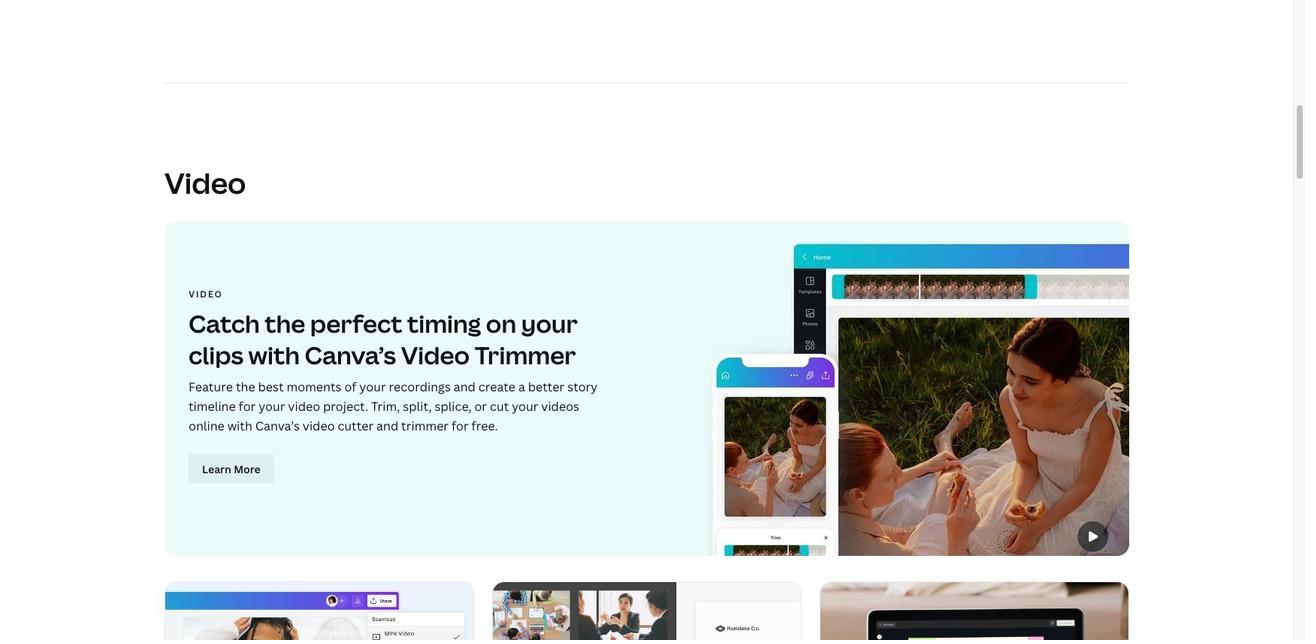 Task type: vqa. For each thing, say whether or not it's contained in the screenshot.
Catch
yes



Task type: describe. For each thing, give the bounding box(es) containing it.
your down the a
[[512, 399, 539, 415]]

video for video
[[165, 163, 246, 202]]

0 vertical spatial for
[[239, 399, 256, 415]]

video to mp4 feature image
[[165, 583, 474, 641]]

video trimmer banner image
[[165, 221, 1130, 556]]

cut
[[490, 399, 509, 415]]

free.
[[472, 418, 498, 435]]

timeline
[[189, 399, 236, 415]]

recordings
[[389, 379, 451, 396]]

trimmer
[[475, 339, 576, 371]]

perfect
[[310, 308, 403, 340]]

clips
[[189, 339, 244, 371]]

on
[[486, 308, 517, 340]]

project.
[[323, 399, 369, 415]]

1 vertical spatial video
[[303, 418, 335, 435]]

best
[[258, 379, 284, 396]]

catch
[[189, 308, 260, 340]]

create
[[479, 379, 516, 396]]

your down "best"
[[259, 399, 285, 415]]

trim,
[[371, 399, 400, 415]]

videos
[[542, 399, 580, 415]]

a
[[519, 379, 525, 396]]

0 vertical spatial canva's
[[305, 339, 396, 371]]

1 vertical spatial for
[[452, 418, 469, 435]]

1 vertical spatial the
[[236, 379, 255, 396]]

your right 'on'
[[522, 308, 578, 340]]



Task type: locate. For each thing, give the bounding box(es) containing it.
and up splice,
[[454, 379, 476, 396]]

free stock video feature image image
[[493, 583, 801, 641]]

video down moments
[[288, 399, 320, 415]]

of
[[345, 379, 357, 396]]

canva's down "best"
[[255, 418, 300, 435]]

the left "best"
[[236, 379, 255, 396]]

1 horizontal spatial for
[[452, 418, 469, 435]]

with up "best"
[[249, 339, 300, 371]]

your right of
[[360, 379, 386, 396]]

1 horizontal spatial the
[[265, 308, 305, 340]]

with
[[249, 339, 300, 371], [228, 418, 252, 435]]

0 vertical spatial video
[[165, 163, 246, 202]]

online
[[189, 418, 225, 435]]

for
[[239, 399, 256, 415], [452, 418, 469, 435]]

timing
[[407, 308, 481, 340]]

0 horizontal spatial canva's
[[255, 418, 300, 435]]

1 horizontal spatial and
[[454, 379, 476, 396]]

video
[[288, 399, 320, 415], [303, 418, 335, 435]]

0 vertical spatial with
[[249, 339, 300, 371]]

1 vertical spatial video
[[189, 288, 223, 301]]

and
[[454, 379, 476, 396], [377, 418, 399, 435]]

0 vertical spatial the
[[265, 308, 305, 340]]

canva's up of
[[305, 339, 396, 371]]

0 vertical spatial video
[[288, 399, 320, 415]]

video
[[165, 163, 246, 202], [189, 288, 223, 301], [401, 339, 470, 371]]

feature
[[189, 379, 233, 396]]

0 horizontal spatial and
[[377, 418, 399, 435]]

2 vertical spatial video
[[401, 339, 470, 371]]

or
[[475, 399, 487, 415]]

1 vertical spatial and
[[377, 418, 399, 435]]

trimmer
[[402, 418, 449, 435]]

story
[[568, 379, 598, 396]]

and down trim,
[[377, 418, 399, 435]]

split,
[[403, 399, 432, 415]]

cutter
[[338, 418, 374, 435]]

online video recorder feature image image
[[821, 583, 1129, 641]]

your
[[522, 308, 578, 340], [360, 379, 386, 396], [259, 399, 285, 415], [512, 399, 539, 415]]

video catch the perfect timing on your clips with canva's video trimmer feature the best moments of your recordings and create a better story timeline for your video project. trim, split, splice, or cut your videos online with canva's video cutter and trimmer for free.
[[189, 288, 598, 435]]

the
[[265, 308, 305, 340], [236, 379, 255, 396]]

0 horizontal spatial the
[[236, 379, 255, 396]]

1 horizontal spatial canva's
[[305, 339, 396, 371]]

splice,
[[435, 399, 472, 415]]

1 vertical spatial canva's
[[255, 418, 300, 435]]

for down splice,
[[452, 418, 469, 435]]

better
[[528, 379, 565, 396]]

for right timeline
[[239, 399, 256, 415]]

0 horizontal spatial for
[[239, 399, 256, 415]]

0 vertical spatial and
[[454, 379, 476, 396]]

moments
[[287, 379, 342, 396]]

1 vertical spatial with
[[228, 418, 252, 435]]

with right online
[[228, 418, 252, 435]]

video down project.
[[303, 418, 335, 435]]

canva's
[[305, 339, 396, 371], [255, 418, 300, 435]]

video for video catch the perfect timing on your clips with canva's video trimmer feature the best moments of your recordings and create a better story timeline for your video project. trim, split, splice, or cut your videos online with canva's video cutter and trimmer for free.
[[189, 288, 223, 301]]

the right catch
[[265, 308, 305, 340]]



